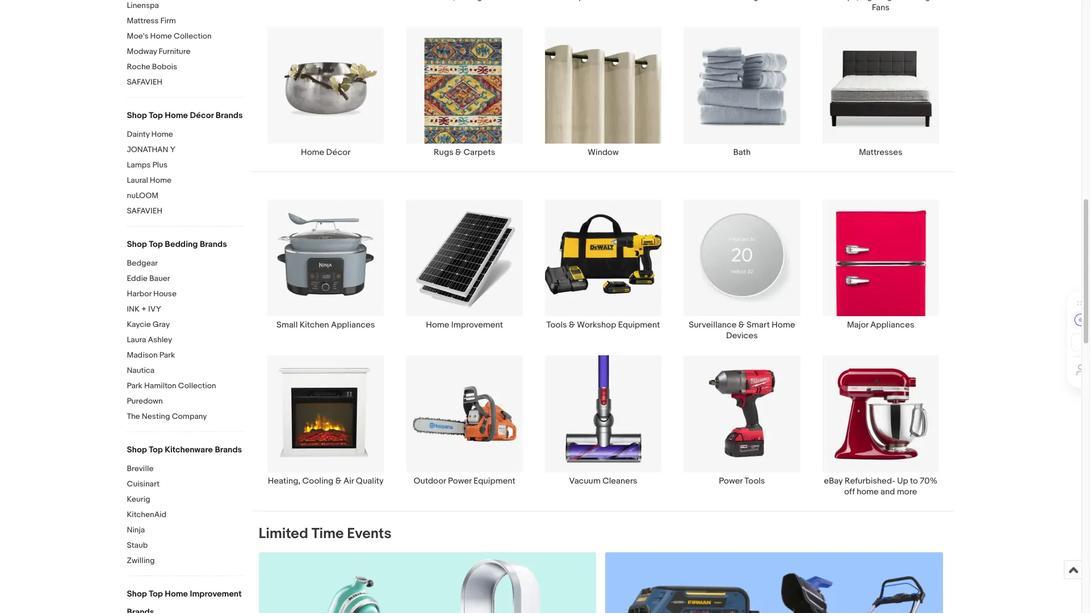 Task type: vqa. For each thing, say whether or not it's contained in the screenshot.
redtag in the bottom of the page
no



Task type: locate. For each thing, give the bounding box(es) containing it.
& left smart
[[739, 320, 745, 331]]

top for shop top home décor brands
[[149, 110, 163, 121]]

equipment
[[618, 320, 660, 331], [474, 476, 516, 487]]

lighting
[[861, 0, 892, 2]]

0 vertical spatial décor
[[190, 110, 214, 121]]

nesting
[[142, 412, 170, 421]]

1 horizontal spatial equipment
[[618, 320, 660, 331]]

workshop
[[577, 320, 616, 331]]

shop for shop top home décor brands
[[127, 110, 147, 121]]

2 safavieh from the top
[[127, 206, 162, 216]]

safavieh
[[127, 77, 162, 87], [127, 206, 162, 216]]

top up dainty
[[149, 110, 163, 121]]

brands up dainty home link
[[216, 110, 243, 121]]

eddie
[[127, 274, 148, 283]]

park
[[159, 350, 175, 360], [127, 381, 142, 391]]

safavieh link down roche bobois link
[[127, 77, 243, 88]]

roche
[[127, 62, 150, 72]]

& for rugs & carpets
[[456, 147, 462, 158]]

0 vertical spatial safavieh
[[127, 77, 162, 87]]

top up bedgear
[[149, 239, 163, 250]]

safavieh down nuloom
[[127, 206, 162, 216]]

safavieh inside dainty home jonathan y lamps plus laural home nuloom safavieh
[[127, 206, 162, 216]]

lamps
[[127, 160, 151, 170]]

home
[[150, 31, 172, 41], [165, 110, 188, 121], [151, 129, 173, 139], [301, 147, 324, 158], [150, 175, 172, 185], [426, 320, 449, 331], [772, 320, 795, 331], [165, 589, 188, 600]]

moe's
[[127, 31, 148, 41]]

home inside surveillance & smart home devices
[[772, 320, 795, 331]]

4 shop from the top
[[127, 589, 147, 600]]

laural home link
[[127, 175, 243, 186]]

kaycie
[[127, 320, 151, 329]]

1 vertical spatial décor
[[326, 147, 351, 158]]

0 horizontal spatial park
[[127, 381, 142, 391]]

up
[[898, 476, 909, 487]]

laural
[[127, 175, 148, 185]]

1 safavieh link from the top
[[127, 77, 243, 88]]

2 top from the top
[[149, 239, 163, 250]]

bath link
[[673, 27, 812, 158]]

& inside lamps, lighting & ceiling fans
[[894, 0, 901, 2]]

1 horizontal spatial improvement
[[451, 320, 503, 331]]

0 vertical spatial collection
[[174, 31, 212, 41]]

shop top home improvement brands
[[127, 589, 242, 613]]

appliances right major
[[871, 320, 915, 331]]

collection inside linenspa mattress firm moe's home collection modway furniture roche bobois safavieh
[[174, 31, 212, 41]]

0 vertical spatial park
[[159, 350, 175, 360]]

shop up dainty
[[127, 110, 147, 121]]

tools & workshop equipment
[[547, 320, 660, 331]]

home improvement
[[426, 320, 503, 331]]

0 horizontal spatial appliances
[[331, 320, 375, 331]]

1 horizontal spatial tools
[[745, 476, 765, 487]]

70%
[[920, 476, 938, 487]]

laura ashley link
[[127, 335, 243, 346]]

top up breville
[[149, 445, 163, 455]]

shop for shop top home improvement brands
[[127, 589, 147, 600]]

top for shop top bedding brands
[[149, 239, 163, 250]]

0 vertical spatial safavieh link
[[127, 77, 243, 88]]

0 horizontal spatial power
[[448, 476, 472, 487]]

1 vertical spatial equipment
[[474, 476, 516, 487]]

carpets
[[464, 147, 495, 158]]

cuisinart link
[[127, 479, 243, 490]]

ink + ivy link
[[127, 304, 243, 315]]

0 vertical spatial tools
[[547, 320, 567, 331]]

shop top bedding brands
[[127, 239, 227, 250]]

home décor
[[301, 147, 351, 158]]

tools inside "link"
[[547, 320, 567, 331]]

power tools link
[[673, 355, 812, 497]]

breville link
[[127, 464, 243, 475]]

brands down zwilling
[[127, 607, 154, 613]]

shop up breville
[[127, 445, 147, 455]]

0 vertical spatial improvement
[[451, 320, 503, 331]]

the
[[127, 412, 140, 421]]

madison
[[127, 350, 158, 360]]

1 horizontal spatial power
[[719, 476, 743, 487]]

safavieh link
[[127, 77, 243, 88], [127, 206, 243, 217]]

top down zwilling
[[149, 589, 163, 600]]

0 horizontal spatial tools
[[547, 320, 567, 331]]

1 vertical spatial safavieh
[[127, 206, 162, 216]]

& right fans
[[894, 0, 901, 2]]

1 top from the top
[[149, 110, 163, 121]]

major appliances link
[[812, 199, 950, 342]]

0 horizontal spatial décor
[[190, 110, 214, 121]]

keurig
[[127, 495, 150, 504]]

safavieh down roche
[[127, 77, 162, 87]]

1 vertical spatial safavieh link
[[127, 206, 243, 217]]

None text field
[[259, 552, 597, 613], [606, 552, 943, 613], [259, 552, 597, 613], [606, 552, 943, 613]]

heating,
[[268, 476, 301, 487]]

1 vertical spatial park
[[127, 381, 142, 391]]

brands
[[216, 110, 243, 121], [200, 239, 227, 250], [215, 445, 242, 455], [127, 607, 154, 613]]

y
[[170, 145, 176, 154]]

1 shop from the top
[[127, 110, 147, 121]]

keurig link
[[127, 495, 243, 505]]

brands right bedding
[[200, 239, 227, 250]]

3 shop from the top
[[127, 445, 147, 455]]

madison park link
[[127, 350, 243, 361]]

and
[[881, 487, 895, 497]]

home
[[857, 487, 879, 497]]

3 top from the top
[[149, 445, 163, 455]]

window link
[[534, 27, 673, 158]]

shop inside shop top home improvement brands
[[127, 589, 147, 600]]

shop up bedgear
[[127, 239, 147, 250]]

rugs
[[434, 147, 454, 158]]

improvement
[[451, 320, 503, 331], [190, 589, 242, 600]]

park hamilton collection link
[[127, 381, 243, 392]]

the nesting company link
[[127, 412, 243, 423]]

firm
[[160, 16, 176, 26]]

dainty
[[127, 129, 150, 139]]

park down nautica at the bottom left of the page
[[127, 381, 142, 391]]

zwilling
[[127, 556, 155, 566]]

4 top from the top
[[149, 589, 163, 600]]

1 safavieh from the top
[[127, 77, 162, 87]]

2 safavieh link from the top
[[127, 206, 243, 217]]

collection down mattress firm link
[[174, 31, 212, 41]]

bath
[[733, 147, 751, 158]]

major appliances
[[847, 320, 915, 331]]

shop down zwilling
[[127, 589, 147, 600]]

collection down nautica link
[[178, 381, 216, 391]]

cooling
[[302, 476, 334, 487]]

& inside "link"
[[569, 320, 575, 331]]

2 shop from the top
[[127, 239, 147, 250]]

staub
[[127, 541, 148, 550]]

devices
[[726, 331, 758, 342]]

top for shop top kitchenware brands
[[149, 445, 163, 455]]

nautica
[[127, 366, 155, 375]]

surveillance & smart home devices
[[689, 320, 795, 342]]

ashley
[[148, 335, 172, 345]]

1 horizontal spatial park
[[159, 350, 175, 360]]

ivy
[[148, 304, 161, 314]]

0 horizontal spatial improvement
[[190, 589, 242, 600]]

time
[[312, 525, 344, 543]]

top inside shop top home improvement brands
[[149, 589, 163, 600]]

vacuum
[[569, 476, 601, 487]]

& right rugs
[[456, 147, 462, 158]]

shop top kitchenware brands
[[127, 445, 242, 455]]

0 vertical spatial equipment
[[618, 320, 660, 331]]

& inside surveillance & smart home devices
[[739, 320, 745, 331]]

1 power from the left
[[448, 476, 472, 487]]

kaycie gray link
[[127, 320, 243, 331]]

staub link
[[127, 541, 243, 551]]

safavieh link down nuloom link at the left
[[127, 206, 243, 217]]

bauer
[[149, 274, 170, 283]]

shop
[[127, 110, 147, 121], [127, 239, 147, 250], [127, 445, 147, 455], [127, 589, 147, 600]]

1 vertical spatial collection
[[178, 381, 216, 391]]

cuisinart
[[127, 479, 160, 489]]

improvement inside shop top home improvement brands
[[190, 589, 242, 600]]

kitchenaid
[[127, 510, 166, 520]]

1 horizontal spatial appliances
[[871, 320, 915, 331]]

safavieh inside linenspa mattress firm moe's home collection modway furniture roche bobois safavieh
[[127, 77, 162, 87]]

& left workshop
[[569, 320, 575, 331]]

appliances right kitchen
[[331, 320, 375, 331]]

1 vertical spatial improvement
[[190, 589, 242, 600]]

park down the ashley
[[159, 350, 175, 360]]

0 horizontal spatial equipment
[[474, 476, 516, 487]]

vacuum cleaners
[[569, 476, 638, 487]]



Task type: describe. For each thing, give the bounding box(es) containing it.
refurbished-
[[845, 476, 896, 487]]

gray
[[153, 320, 170, 329]]

ebay refurbished- up to 70% off home and more link
[[812, 355, 950, 497]]

bedgear link
[[127, 258, 243, 269]]

equipment inside tools & workshop equipment "link"
[[618, 320, 660, 331]]

jonathan y link
[[127, 145, 243, 156]]

bedding
[[165, 239, 198, 250]]

2 appliances from the left
[[871, 320, 915, 331]]

quality
[[356, 476, 384, 487]]

+
[[141, 304, 147, 314]]

home improvement link
[[395, 199, 534, 342]]

2 power from the left
[[719, 476, 743, 487]]

& for surveillance & smart home devices
[[739, 320, 745, 331]]

brands right kitchenware
[[215, 445, 242, 455]]

ebay
[[824, 476, 843, 487]]

nuloom
[[127, 191, 158, 200]]

bobois
[[152, 62, 177, 72]]

breville
[[127, 464, 154, 474]]

ninja link
[[127, 525, 243, 536]]

safavieh link for bobois
[[127, 77, 243, 88]]

rugs & carpets link
[[395, 27, 534, 158]]

nuloom link
[[127, 191, 243, 202]]

ninja
[[127, 525, 145, 535]]

equipment inside outdoor power equipment link
[[474, 476, 516, 487]]

safavieh link for safavieh
[[127, 206, 243, 217]]

home inside shop top home improvement brands
[[165, 589, 188, 600]]

off
[[845, 487, 855, 497]]

lamps plus link
[[127, 160, 243, 171]]

limited time events
[[259, 525, 392, 543]]

company
[[172, 412, 207, 421]]

harbor house link
[[127, 289, 243, 300]]

shop for shop top bedding brands
[[127, 239, 147, 250]]

puredown link
[[127, 396, 243, 407]]

mattresses
[[859, 147, 903, 158]]

shop for shop top kitchenware brands
[[127, 445, 147, 455]]

bedgear
[[127, 258, 158, 268]]

to
[[910, 476, 918, 487]]

mattress firm link
[[127, 16, 243, 27]]

improvement inside home improvement link
[[451, 320, 503, 331]]

small kitchen appliances link
[[256, 199, 395, 342]]

brands inside shop top home improvement brands
[[127, 607, 154, 613]]

kitchenaid link
[[127, 510, 243, 521]]

& for tools & workshop equipment
[[569, 320, 575, 331]]

home décor link
[[256, 27, 395, 158]]

small kitchen appliances
[[277, 320, 375, 331]]

1 vertical spatial tools
[[745, 476, 765, 487]]

bedgear eddie bauer harbor house ink + ivy kaycie gray laura ashley madison park nautica park hamilton collection puredown the nesting company
[[127, 258, 216, 421]]

lamps, lighting & ceiling fans
[[832, 0, 930, 13]]

major
[[847, 320, 869, 331]]

ceiling
[[902, 0, 930, 2]]

tools & workshop equipment link
[[534, 199, 673, 342]]

window
[[588, 147, 619, 158]]

1 horizontal spatial décor
[[326, 147, 351, 158]]

dainty home jonathan y lamps plus laural home nuloom safavieh
[[127, 129, 176, 216]]

surveillance
[[689, 320, 737, 331]]

zwilling link
[[127, 556, 243, 567]]

limited
[[259, 525, 308, 543]]

outdoor
[[414, 476, 446, 487]]

eddie bauer link
[[127, 274, 243, 285]]

furniture
[[159, 47, 191, 56]]

surveillance & smart home devices link
[[673, 199, 812, 342]]

mattress
[[127, 16, 159, 26]]

collection inside bedgear eddie bauer harbor house ink + ivy kaycie gray laura ashley madison park nautica park hamilton collection puredown the nesting company
[[178, 381, 216, 391]]

& left air
[[335, 476, 342, 487]]

smart
[[747, 320, 770, 331]]

plus
[[152, 160, 167, 170]]

modway
[[127, 47, 157, 56]]

outdoor power equipment
[[414, 476, 516, 487]]

home inside linenspa mattress firm moe's home collection modway furniture roche bobois safavieh
[[150, 31, 172, 41]]

mattresses link
[[812, 27, 950, 158]]

modway furniture link
[[127, 47, 243, 57]]

vacuum cleaners link
[[534, 355, 673, 497]]

1 appliances from the left
[[331, 320, 375, 331]]

small
[[277, 320, 298, 331]]

laura
[[127, 335, 146, 345]]

heating, cooling & air quality
[[268, 476, 384, 487]]

puredown
[[127, 396, 163, 406]]

linenspa mattress firm moe's home collection modway furniture roche bobois safavieh
[[127, 1, 212, 87]]

dainty home link
[[127, 129, 243, 140]]

top for shop top home improvement brands
[[149, 589, 163, 600]]

rugs & carpets
[[434, 147, 495, 158]]

moe's home collection link
[[127, 31, 243, 42]]

jonathan
[[127, 145, 168, 154]]

roche bobois link
[[127, 62, 243, 73]]

harbor
[[127, 289, 152, 299]]

linenspa link
[[127, 1, 243, 11]]



